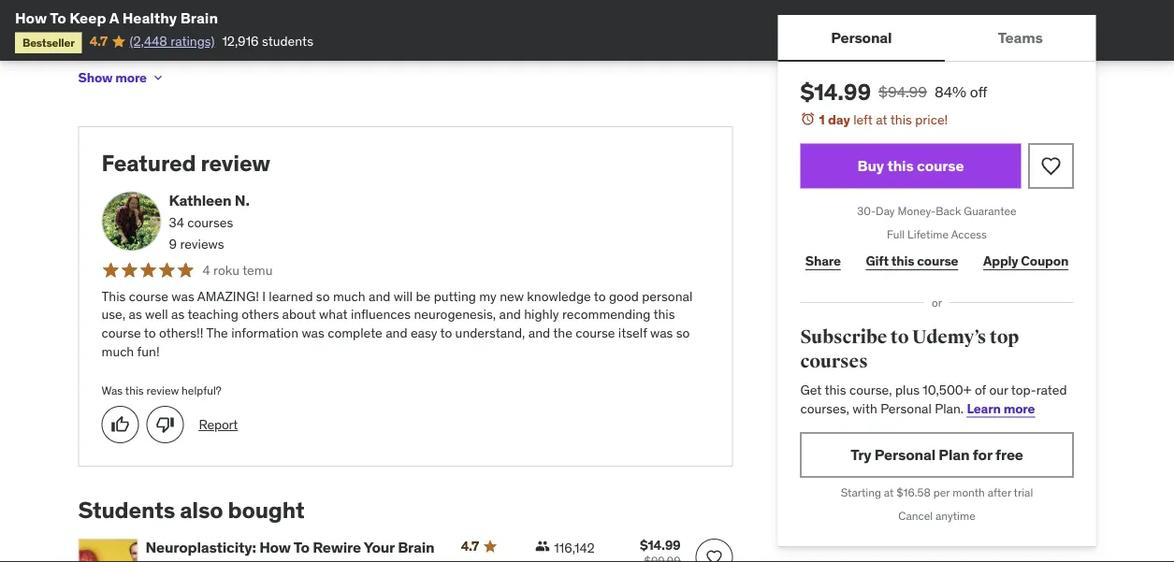 Task type: vqa. For each thing, say whether or not it's contained in the screenshot.
Neuroplasticity:
yes



Task type: locate. For each thing, give the bounding box(es) containing it.
this
[[102, 288, 126, 305]]

1
[[820, 111, 825, 128]]

mark as unhelpful image
[[156, 416, 175, 435]]

what inside the i guess, that says it all. so what are we going to do? what is this course all about?
[[97, 37, 125, 53]]

this course was amazing! i learned so much and will be putting my new knowledge to good personal use, as well as teaching others about what influences neurogenesis, and highly recommending this course to others!! the information was complete and easy to understand, and the course itself was so much fun!
[[102, 288, 693, 360]]

1 vertical spatial at
[[884, 486, 894, 500]]

so right learned
[[316, 288, 330, 305]]

money-
[[898, 204, 936, 219]]

tab list
[[778, 15, 1097, 62]]

0 horizontal spatial more
[[115, 69, 147, 86]]

subscribe
[[801, 326, 888, 349]]

$16.58
[[897, 486, 931, 500]]

1 horizontal spatial how
[[260, 538, 291, 557]]

0 vertical spatial courses
[[187, 214, 233, 231]]

9
[[169, 236, 177, 253]]

mark as helpful image
[[111, 416, 130, 435]]

i left guess,
[[78, 11, 82, 28]]

trial
[[1014, 486, 1034, 500]]

starting
[[841, 486, 882, 500]]

plan.
[[935, 400, 964, 417]]

kathleen n. 34 courses 9 reviews
[[169, 191, 250, 253]]

this right gift at right
[[892, 253, 915, 269]]

much left fun!
[[102, 343, 134, 360]]

brain for neuroplasticity: how to rewire your brain
[[398, 538, 435, 557]]

to up fun!
[[144, 325, 156, 341]]

0 vertical spatial i
[[78, 11, 82, 28]]

0 horizontal spatial 4.7
[[90, 33, 108, 50]]

add to wishlist image
[[705, 549, 724, 563]]

the
[[553, 325, 573, 341]]

1 vertical spatial courses
[[801, 350, 868, 373]]

to left rewire
[[294, 538, 310, 557]]

1 vertical spatial review
[[147, 384, 179, 398]]

and down highly
[[529, 325, 551, 341]]

courses down subscribe at the bottom right
[[801, 350, 868, 373]]

how
[[15, 8, 47, 27], [260, 538, 291, 557]]

0 horizontal spatial brain
[[180, 8, 218, 27]]

my
[[480, 288, 497, 305]]

this down the personal
[[654, 306, 675, 323]]

xsmall image
[[536, 539, 551, 554]]

was down about
[[302, 325, 325, 341]]

to down neurogenesis,
[[440, 325, 452, 341]]

1 horizontal spatial more
[[1004, 400, 1036, 417]]

this up courses, at the bottom right of the page
[[825, 382, 847, 399]]

month
[[953, 486, 986, 500]]

more inside button
[[115, 69, 147, 86]]

2 horizontal spatial was
[[651, 325, 673, 341]]

left
[[854, 111, 873, 128]]

1 vertical spatial much
[[102, 343, 134, 360]]

free
[[996, 445, 1024, 465]]

this inside this course was amazing! i learned so much and will be putting my new knowledge to good personal use, as well as teaching others about what influences neurogenesis, and highly recommending this course to others!! the information was complete and easy to understand, and the course itself was so much fun!
[[654, 306, 675, 323]]

and
[[369, 288, 391, 305], [499, 306, 521, 323], [386, 325, 408, 341], [529, 325, 551, 341]]

4
[[203, 262, 210, 279]]

0 vertical spatial how
[[15, 8, 47, 27]]

1 horizontal spatial 4.7
[[461, 538, 479, 555]]

was
[[102, 384, 123, 398]]

buy this course button
[[801, 144, 1022, 189]]

to
[[50, 8, 66, 27], [294, 538, 310, 557]]

course left all on the top left of page
[[317, 37, 356, 53]]

how up the bestseller
[[15, 8, 47, 27]]

i inside this course was amazing! i learned so much and will be putting my new knowledge to good personal use, as well as teaching others about what influences neurogenesis, and highly recommending this course to others!! the information was complete and easy to understand, and the course itself was so much fun!
[[262, 288, 266, 305]]

this right buy
[[888, 156, 914, 176]]

1 horizontal spatial as
[[171, 306, 185, 323]]

lifetime
[[908, 227, 949, 242]]

so down the personal
[[677, 325, 690, 341]]

to inside subscribe to udemy's top courses
[[891, 326, 909, 349]]

going
[[170, 37, 203, 53]]

this down $94.99
[[891, 111, 913, 128]]

your
[[364, 538, 395, 557]]

0 horizontal spatial what
[[97, 37, 125, 53]]

$14.99 left add to wishlist icon
[[640, 537, 681, 554]]

to left udemy's
[[891, 326, 909, 349]]

to left do?
[[206, 37, 218, 53]]

review up n.
[[201, 149, 270, 177]]

courses inside subscribe to udemy's top courses
[[801, 350, 868, 373]]

personal inside try personal plan for free link
[[875, 445, 936, 465]]

personal up $16.58
[[875, 445, 936, 465]]

1 horizontal spatial courses
[[801, 350, 868, 373]]

1 horizontal spatial i
[[262, 288, 266, 305]]

price!
[[916, 111, 949, 128]]

12,916
[[222, 33, 259, 50]]

personal down plus
[[881, 400, 932, 417]]

4.7 left xsmall image
[[461, 538, 479, 555]]

0 vertical spatial brain
[[180, 8, 218, 27]]

course inside button
[[917, 156, 965, 176]]

30-day money-back guarantee full lifetime access
[[858, 204, 1017, 242]]

be
[[416, 288, 431, 305]]

1 vertical spatial $14.99
[[640, 537, 681, 554]]

course inside the i guess, that says it all. so what are we going to do? what is this course all about?
[[317, 37, 356, 53]]

as up others!! at the bottom left
[[171, 306, 185, 323]]

brain right your
[[398, 538, 435, 557]]

gift this course
[[866, 253, 959, 269]]

4.7 down guess,
[[90, 33, 108, 50]]

4 roku temu
[[203, 262, 273, 279]]

more for learn more
[[1004, 400, 1036, 417]]

personal button
[[778, 15, 946, 60]]

116,142
[[554, 540, 595, 557]]

at right left
[[876, 111, 888, 128]]

0 vertical spatial personal
[[831, 28, 892, 47]]

was right itself at the bottom of page
[[651, 325, 673, 341]]

0 vertical spatial so
[[316, 288, 330, 305]]

to up the bestseller
[[50, 8, 66, 27]]

0 horizontal spatial i
[[78, 11, 82, 28]]

1 vertical spatial personal
[[881, 400, 932, 417]]

0 horizontal spatial $14.99
[[640, 537, 681, 554]]

this inside button
[[888, 156, 914, 176]]

0 vertical spatial what
[[97, 37, 125, 53]]

1 vertical spatial brain
[[398, 538, 435, 557]]

1 as from the left
[[129, 306, 142, 323]]

courses up reviews
[[187, 214, 233, 231]]

what inside this course was amazing! i learned so much and will be putting my new knowledge to good personal use, as well as teaching others about what influences neurogenesis, and highly recommending this course to others!! the information was complete and easy to understand, and the course itself was so much fun!
[[319, 306, 348, 323]]

2 vertical spatial personal
[[875, 445, 936, 465]]

1 vertical spatial more
[[1004, 400, 1036, 417]]

what right so
[[97, 37, 125, 53]]

34
[[169, 214, 184, 231]]

0 vertical spatial $14.99
[[801, 78, 872, 106]]

review up mark as unhelpful image
[[147, 384, 179, 398]]

0 vertical spatial to
[[50, 8, 66, 27]]

1 vertical spatial what
[[319, 306, 348, 323]]

i up others
[[262, 288, 266, 305]]

day
[[828, 111, 851, 128]]

brain up ratings)
[[180, 8, 218, 27]]

$14.99
[[801, 78, 872, 106], [640, 537, 681, 554]]

4.7
[[90, 33, 108, 50], [461, 538, 479, 555]]

featured review
[[102, 149, 270, 177]]

rewire
[[313, 538, 361, 557]]

1 horizontal spatial brain
[[398, 538, 435, 557]]

0 vertical spatial more
[[115, 69, 147, 86]]

84%
[[935, 82, 967, 101]]

learn
[[967, 400, 1001, 417]]

1 vertical spatial so
[[677, 325, 690, 341]]

learned
[[269, 288, 313, 305]]

was
[[172, 288, 194, 305], [302, 325, 325, 341], [651, 325, 673, 341]]

understand,
[[456, 325, 526, 341]]

1 horizontal spatial so
[[677, 325, 690, 341]]

try
[[851, 445, 872, 465]]

of
[[975, 382, 987, 399]]

gift this course link
[[861, 243, 964, 280]]

per
[[934, 486, 950, 500]]

at left $16.58
[[884, 486, 894, 500]]

will
[[394, 288, 413, 305]]

neuroplasticity:
[[146, 538, 256, 557]]

(2,448 ratings)
[[130, 33, 215, 50]]

helpful?
[[182, 384, 222, 398]]

1 vertical spatial i
[[262, 288, 266, 305]]

what up complete
[[319, 306, 348, 323]]

students also bought
[[78, 496, 305, 524]]

0 horizontal spatial review
[[147, 384, 179, 398]]

brain
[[180, 8, 218, 27], [398, 538, 435, 557]]

xsmall image
[[151, 70, 166, 85]]

1 horizontal spatial much
[[333, 288, 366, 305]]

30-
[[858, 204, 876, 219]]

much up influences
[[333, 288, 366, 305]]

0 horizontal spatial courses
[[187, 214, 233, 231]]

1 horizontal spatial $14.99
[[801, 78, 872, 106]]

more for show more
[[115, 69, 147, 86]]

n.
[[235, 191, 250, 210]]

more down 'top-' in the right bottom of the page
[[1004, 400, 1036, 417]]

0 horizontal spatial as
[[129, 306, 142, 323]]

how down bought
[[260, 538, 291, 557]]

knowledge
[[527, 288, 591, 305]]

1 vertical spatial to
[[294, 538, 310, 557]]

neuroplasticity: how to rewire your brain link
[[146, 538, 439, 557]]

buy
[[858, 156, 885, 176]]

a
[[109, 8, 119, 27]]

this right is
[[292, 37, 314, 53]]

i guess, that says it all. so what are we going to do? what is this course all about?
[[78, 11, 416, 53]]

more left xsmall icon
[[115, 69, 147, 86]]

do?
[[221, 37, 243, 53]]

1 horizontal spatial what
[[319, 306, 348, 323]]

cancel
[[899, 509, 933, 524]]

0 vertical spatial review
[[201, 149, 270, 177]]

was up 'teaching' on the bottom
[[172, 288, 194, 305]]

$14.99 for $14.99 $94.99 84% off
[[801, 78, 872, 106]]

all.
[[192, 11, 209, 28]]

as left "well" in the left of the page
[[129, 306, 142, 323]]

$14.99 up day
[[801, 78, 872, 106]]

course up back
[[917, 156, 965, 176]]

good
[[609, 288, 639, 305]]

personal up $14.99 $94.99 84% off
[[831, 28, 892, 47]]

to
[[206, 37, 218, 53], [594, 288, 606, 305], [144, 325, 156, 341], [440, 325, 452, 341], [891, 326, 909, 349]]

alarm image
[[801, 111, 816, 126]]

0 horizontal spatial so
[[316, 288, 330, 305]]

use,
[[102, 306, 126, 323]]

highly
[[524, 306, 559, 323]]

show more button
[[78, 59, 166, 96]]

0 horizontal spatial much
[[102, 343, 134, 360]]

and up influences
[[369, 288, 391, 305]]

1 vertical spatial 4.7
[[461, 538, 479, 555]]



Task type: describe. For each thing, give the bounding box(es) containing it.
access
[[952, 227, 988, 242]]

course down recommending
[[576, 325, 615, 341]]

reviews
[[180, 236, 224, 253]]

2 as from the left
[[171, 306, 185, 323]]

share button
[[801, 243, 846, 280]]

1 horizontal spatial review
[[201, 149, 270, 177]]

day
[[876, 204, 895, 219]]

amazing!
[[197, 288, 259, 305]]

0 horizontal spatial was
[[172, 288, 194, 305]]

and down influences
[[386, 325, 408, 341]]

course down use, at the bottom of the page
[[102, 325, 141, 341]]

tab list containing personal
[[778, 15, 1097, 62]]

plan
[[939, 445, 970, 465]]

0 vertical spatial 4.7
[[90, 33, 108, 50]]

top
[[990, 326, 1020, 349]]

courses,
[[801, 400, 850, 417]]

kathleen
[[169, 191, 232, 210]]

bought
[[228, 496, 305, 524]]

or
[[932, 296, 943, 310]]

learn more
[[967, 400, 1036, 417]]

are
[[129, 37, 147, 53]]

$94.99
[[879, 82, 928, 101]]

subscribe to udemy's top courses
[[801, 326, 1020, 373]]

12,916 students
[[222, 33, 314, 50]]

share
[[806, 253, 841, 269]]

information
[[231, 325, 299, 341]]

this inside the i guess, that says it all. so what are we going to do? what is this course all about?
[[292, 37, 314, 53]]

personal inside personal button
[[831, 28, 892, 47]]

putting
[[434, 288, 476, 305]]

gift
[[866, 253, 889, 269]]

$14.99 for $14.99
[[640, 537, 681, 554]]

at inside starting at $16.58 per month after trial cancel anytime
[[884, 486, 894, 500]]

learn more link
[[967, 400, 1036, 417]]

i inside the i guess, that says it all. so what are we going to do? what is this course all about?
[[78, 11, 82, 28]]

show more
[[78, 69, 147, 86]]

0 horizontal spatial how
[[15, 8, 47, 27]]

about?
[[376, 37, 416, 53]]

is
[[279, 37, 289, 53]]

featured
[[102, 149, 196, 177]]

personal
[[642, 288, 693, 305]]

kathleen newton image
[[102, 192, 161, 252]]

others
[[242, 306, 279, 323]]

get this course, plus 10,500+ of our top-rated courses, with personal plan.
[[801, 382, 1068, 417]]

coupon
[[1022, 253, 1069, 269]]

healthy
[[122, 8, 177, 27]]

report
[[199, 417, 238, 433]]

teams
[[999, 28, 1044, 47]]

1 horizontal spatial was
[[302, 325, 325, 341]]

our
[[990, 382, 1009, 399]]

0 vertical spatial much
[[333, 288, 366, 305]]

says
[[153, 11, 178, 28]]

what
[[245, 37, 276, 53]]

1 horizontal spatial to
[[294, 538, 310, 557]]

try personal plan for free
[[851, 445, 1024, 465]]

neuroplasticity: how to rewire your brain
[[146, 538, 435, 557]]

personal inside get this course, plus 10,500+ of our top-rated courses, with personal plan.
[[881, 400, 932, 417]]

add to wishlist image
[[1040, 155, 1063, 177]]

show
[[78, 69, 113, 86]]

recommending
[[563, 306, 651, 323]]

complete
[[328, 325, 383, 341]]

this right was
[[125, 384, 144, 398]]

how to keep a healthy brain
[[15, 8, 218, 27]]

also
[[180, 496, 223, 524]]

itself
[[619, 325, 647, 341]]

starting at $16.58 per month after trial cancel anytime
[[841, 486, 1034, 524]]

course up "well" in the left of the page
[[129, 288, 168, 305]]

udemy's
[[913, 326, 987, 349]]

plus
[[896, 382, 920, 399]]

course,
[[850, 382, 893, 399]]

to up recommending
[[594, 288, 606, 305]]

was this review helpful?
[[102, 384, 222, 398]]

rated
[[1037, 382, 1068, 399]]

1 vertical spatial how
[[260, 538, 291, 557]]

guess,
[[85, 11, 123, 28]]

after
[[988, 486, 1012, 500]]

students
[[262, 33, 314, 50]]

courses inside kathleen n. 34 courses 9 reviews
[[187, 214, 233, 231]]

report button
[[199, 416, 238, 434]]

$14.99 $94.99 84% off
[[801, 78, 988, 106]]

about
[[282, 306, 316, 323]]

0 vertical spatial at
[[876, 111, 888, 128]]

neurogenesis,
[[414, 306, 496, 323]]

off
[[971, 82, 988, 101]]

buy this course
[[858, 156, 965, 176]]

0 horizontal spatial to
[[50, 8, 66, 27]]

back
[[936, 204, 962, 219]]

influences
[[351, 306, 411, 323]]

brain for how to keep a healthy brain
[[180, 8, 218, 27]]

roku
[[213, 262, 240, 279]]

students
[[78, 496, 175, 524]]

try personal plan for free link
[[801, 433, 1074, 478]]

bestseller
[[22, 35, 75, 50]]

easy
[[411, 325, 438, 341]]

apply coupon button
[[979, 243, 1074, 280]]

anytime
[[936, 509, 976, 524]]

well
[[145, 306, 168, 323]]

top-
[[1012, 382, 1037, 399]]

and down the new
[[499, 306, 521, 323]]

this inside get this course, plus 10,500+ of our top-rated courses, with personal plan.
[[825, 382, 847, 399]]

10,500+
[[923, 382, 972, 399]]

to inside the i guess, that says it all. so what are we going to do? what is this course all about?
[[206, 37, 218, 53]]

course down lifetime
[[918, 253, 959, 269]]

get
[[801, 382, 822, 399]]



